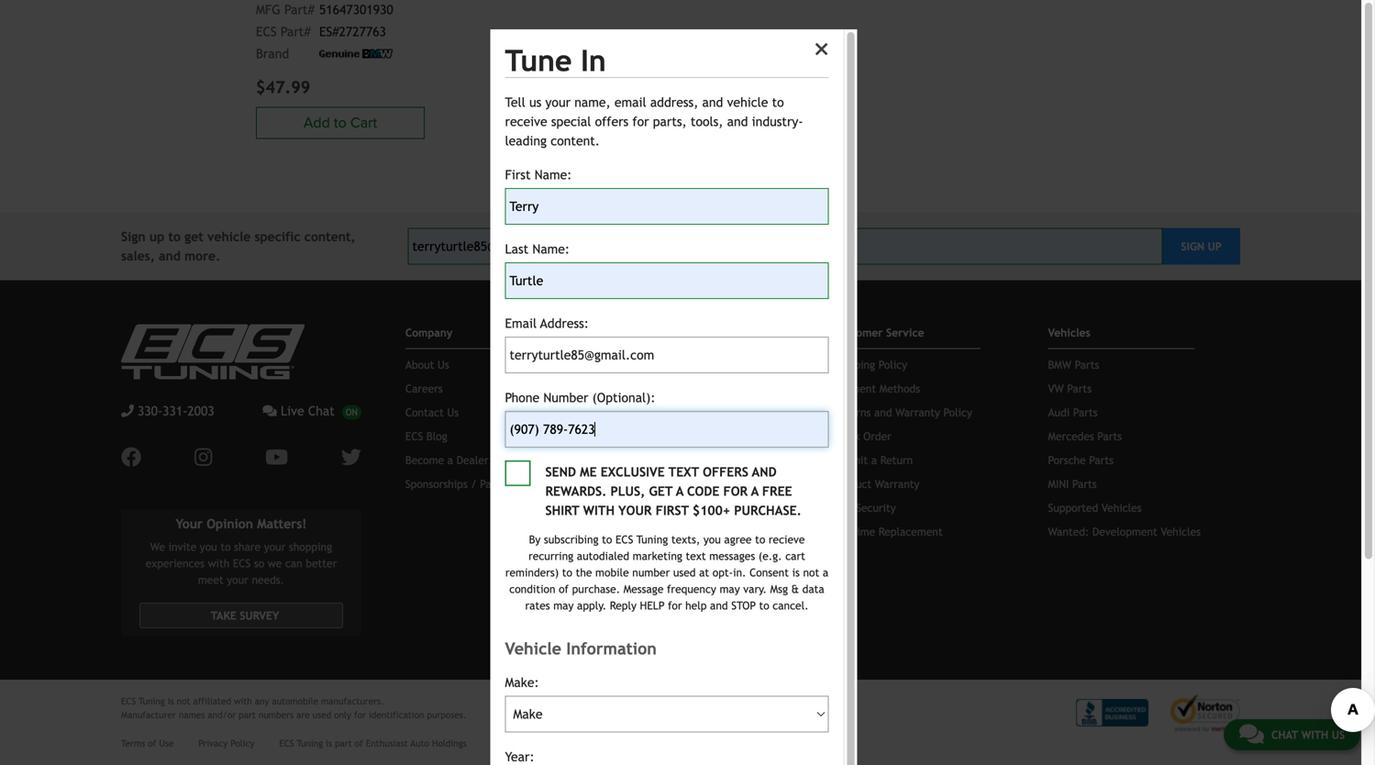 Task type: describe. For each thing, give the bounding box(es) containing it.
in for sign
[[643, 358, 652, 371]]

parts for vw parts
[[1068, 382, 1092, 395]]

my for my orders
[[620, 454, 633, 467]]

track order
[[834, 430, 892, 443]]

stop
[[732, 599, 756, 612]]

marketing
[[633, 550, 683, 563]]

vehicle information
[[505, 639, 657, 659]]

about
[[406, 358, 434, 371]]

track
[[834, 430, 860, 443]]

parts for audi parts
[[1074, 406, 1098, 419]]

ecs inside mfg part# 51647301930 ecs part# es#2727763 brand
[[256, 24, 277, 39]]

tuning for ecs tuning is part of enthusiast auto holdings
[[297, 738, 323, 749]]

the
[[576, 566, 592, 579]]

rewards.
[[546, 484, 607, 499]]

to inside tell us your name, email address, and vehicle to receive special offers for parts, tools, and industry- leading content.
[[772, 95, 784, 110]]

site
[[834, 501, 853, 514]]

ecs inside we invite you to share your shopping experiences with ecs so we can better meet your needs.
[[233, 557, 251, 570]]

bmw
[[1048, 358, 1072, 371]]

audi
[[1048, 406, 1070, 419]]

get inside send me exclusive text offers and rewards. plus, get a code for a free shirt with your first $100+ purchase.
[[649, 484, 673, 499]]

not inside by subscribing to ecs tuning texts, you agree to recieve recurring autodialed marketing text messages (e.g. cart reminders) to the mobile number used at opt-in. consent is not a condition of purchase. message frequency may vary. msg & data rates may apply. reply help for help and stop to cancel.
[[803, 566, 820, 579]]

a left return
[[872, 454, 877, 467]]

we
[[150, 541, 165, 553]]

take survey link
[[139, 603, 343, 629]]

us for contact us
[[447, 406, 459, 419]]

mercedes parts
[[1048, 430, 1122, 443]]

experiences
[[146, 557, 205, 570]]

your right meet
[[227, 574, 249, 587]]

mfg
[[256, 2, 281, 17]]

parts for bmw parts
[[1075, 358, 1100, 371]]

product warranty link
[[834, 478, 920, 490]]

take survey button
[[139, 603, 343, 629]]

vehicles up orders
[[636, 430, 676, 443]]

and right the tools, at top
[[727, 114, 748, 129]]

policy for privacy policy
[[231, 738, 255, 749]]

site security
[[834, 501, 896, 514]]

with inside ecs tuning is not affiliated with any automobile manufacturers. manufacturer names and/or part numbers are used only for identification purposes.
[[234, 696, 252, 707]]

parts,
[[653, 114, 687, 129]]

lifetime replacement link
[[834, 525, 943, 538]]

porsche parts
[[1048, 454, 1114, 467]]

phone image
[[121, 405, 134, 417]]

up for sign up
[[1208, 240, 1222, 253]]

frequency
[[667, 583, 717, 596]]

phone
[[505, 391, 540, 405]]

us for about us
[[438, 358, 449, 371]]

manufacturer
[[121, 710, 176, 720]]

0 vertical spatial /
[[656, 358, 661, 371]]

vehicle
[[505, 639, 562, 659]]

vehicles right development
[[1161, 525, 1201, 538]]

(e.g.
[[759, 550, 782, 563]]

returns
[[834, 406, 871, 419]]

ecs inside ecs tuning is not affiliated with any automobile manufacturers. manufacturer names and/or part numbers are used only for identification purposes.
[[121, 696, 136, 707]]

help
[[686, 599, 707, 612]]

none email field inside tune in document
[[505, 337, 829, 374]]

tune in
[[505, 44, 606, 78]]

vw parts link
[[1048, 382, 1092, 395]]

wanted:
[[1048, 525, 1090, 538]]

offers inside send me exclusive text offers and rewards. plus, get a code for a free shirt with your first $100+ purchase.
[[703, 465, 749, 480]]

product
[[834, 478, 872, 490]]

information
[[567, 639, 657, 659]]

agree
[[724, 533, 752, 546]]

payment
[[834, 382, 877, 395]]

send me exclusive text offers and rewards. plus, get a code for a free shirt with your first $100+ purchase.
[[546, 465, 802, 518]]

submit a return link
[[834, 454, 913, 467]]

enthusiast
[[366, 738, 408, 749]]

0 vertical spatial account
[[637, 326, 678, 339]]

offers inside tell us your name, email address, and vehicle to receive special offers for parts, tools, and industry- leading content.
[[595, 114, 629, 129]]

used inside by subscribing to ecs tuning texts, you agree to recieve recurring autodialed marketing text messages (e.g. cart reminders) to the mobile number used at opt-in. consent is not a condition of purchase. message frequency may vary. msg & data rates may apply. reply help for help and stop to cancel.
[[673, 566, 696, 579]]

audi parts
[[1048, 406, 1098, 419]]

vehicle inside sign up to get vehicle specific content, sales, and more.
[[207, 229, 251, 244]]

live
[[281, 404, 304, 418]]

for inside tell us your name, email address, and vehicle to receive special offers for parts, tools, and industry- leading content.
[[633, 114, 649, 129]]

my for my account
[[620, 326, 634, 339]]

ecs left blog
[[406, 430, 423, 443]]

and inside sign up to get vehicle specific content, sales, and more.
[[159, 249, 181, 263]]

consent
[[750, 566, 789, 579]]

1 vertical spatial cart
[[636, 406, 657, 419]]

ecs tuning image
[[121, 324, 305, 379]]

vw
[[1048, 382, 1064, 395]]

up for sign up to get vehicle specific content, sales, and more.
[[149, 229, 165, 244]]

returns and warranty policy
[[834, 406, 973, 419]]

manufacturers.
[[321, 696, 384, 707]]

1 vertical spatial part#
[[281, 24, 311, 39]]

sponsorships / partnerships
[[406, 478, 541, 490]]

for inside by subscribing to ecs tuning texts, you agree to recieve recurring autodialed marketing text messages (e.g. cart reminders) to the mobile number used at opt-in. consent is not a condition of purchase. message frequency may vary. msg & data rates may apply. reply help for help and stop to cancel.
[[668, 599, 682, 612]]

contact
[[406, 406, 444, 419]]

chat inside 'live chat' link
[[308, 404, 335, 418]]

1 vertical spatial part
[[335, 738, 352, 749]]

matters!
[[257, 517, 307, 531]]

$100+
[[693, 503, 731, 518]]

take survey
[[211, 609, 279, 622]]

email address:
[[505, 316, 589, 331]]

parts for mini parts
[[1073, 478, 1097, 490]]

careers link
[[406, 382, 443, 395]]

genuine bmw image
[[319, 49, 393, 58]]

careers
[[406, 382, 443, 395]]

none text field inside tune in document
[[505, 262, 829, 299]]

returns and warranty policy link
[[834, 406, 973, 419]]

sign in / create account
[[620, 358, 740, 371]]

shipping policy
[[834, 358, 908, 371]]

with inside send me exclusive text offers and rewards. plus, get a code for a free shirt with your first $100+ purchase.
[[583, 503, 615, 518]]

tune in document
[[491, 29, 858, 765]]

mini parts
[[1048, 478, 1097, 490]]

leading
[[505, 134, 547, 148]]

service
[[887, 326, 925, 339]]

payment methods
[[834, 382, 921, 395]]

dealer
[[457, 454, 489, 467]]

my for my cart
[[620, 406, 633, 419]]

your up we
[[264, 541, 286, 553]]

and inside by subscribing to ecs tuning texts, you agree to recieve recurring autodialed marketing text messages (e.g. cart reminders) to the mobile number used at opt-in. consent is not a condition of purchase. message frequency may vary. msg & data rates may apply. reply help for help and stop to cancel.
[[710, 599, 728, 612]]

purchase. inside by subscribing to ecs tuning texts, you agree to recieve recurring autodialed marketing text messages (e.g. cart reminders) to the mobile number used at opt-in. consent is not a condition of purchase. message frequency may vary. msg & data rates may apply. reply help for help and stop to cancel.
[[572, 583, 620, 596]]

shipping
[[834, 358, 876, 371]]

names
[[179, 710, 205, 720]]

part inside ecs tuning is not affiliated with any automobile manufacturers. manufacturer names and/or part numbers are used only for identification purposes.
[[239, 710, 256, 720]]

me
[[580, 465, 597, 480]]

apply.
[[577, 599, 607, 612]]

not inside ecs tuning is not affiliated with any automobile manufacturers. manufacturer names and/or part numbers are used only for identification purposes.
[[177, 696, 190, 707]]

help
[[640, 599, 665, 612]]

terms of use
[[121, 738, 174, 749]]

text inside by subscribing to ecs tuning texts, you agree to recieve recurring autodialed marketing text messages (e.g. cart reminders) to the mobile number used at opt-in. consent is not a condition of purchase. message frequency may vary. msg & data rates may apply. reply help for help and stop to cancel.
[[686, 550, 706, 563]]

a up first on the bottom
[[676, 484, 684, 499]]

a left dealer
[[448, 454, 453, 467]]

only
[[334, 710, 351, 720]]

at
[[699, 566, 710, 579]]

0 vertical spatial warranty
[[896, 406, 941, 419]]

condition
[[510, 583, 556, 596]]

chat inside 'chat with us' link
[[1272, 729, 1299, 742]]

shirt
[[546, 503, 580, 518]]

to inside we invite you to share your shopping experiences with ecs so we can better meet your needs.
[[221, 541, 231, 553]]

for inside send me exclusive text offers and rewards. plus, get a code for a free shirt with your first $100+ purchase.
[[724, 484, 748, 499]]

(optional):
[[592, 391, 656, 405]]

Send me exclusive text offers and rewards. Plus, get a code for a free shirt with your first $100+ purchase. checkbox
[[505, 461, 531, 486]]

needs.
[[252, 574, 285, 587]]

you inside we invite you to share your shopping experiences with ecs so we can better meet your needs.
[[200, 541, 217, 553]]

create
[[665, 358, 698, 371]]

contact us
[[406, 406, 459, 419]]

330-
[[138, 404, 163, 418]]

sign for sign up
[[1182, 240, 1205, 253]]

2 horizontal spatial policy
[[944, 406, 973, 419]]

by subscribing to ecs tuning texts, you agree to recieve recurring autodialed marketing text messages (e.g. cart reminders) to the mobile number used at opt-in. consent is not a condition of purchase. message frequency may vary. msg & data rates may apply. reply help for help and stop to cancel.
[[506, 533, 829, 612]]

sales,
[[121, 249, 155, 263]]

order
[[864, 430, 892, 443]]

add to cart
[[304, 114, 377, 132]]



Task type: locate. For each thing, give the bounding box(es) containing it.
bmw parts
[[1048, 358, 1100, 371]]

for left help
[[668, 599, 682, 612]]

for up $100+
[[724, 484, 748, 499]]

1 horizontal spatial part
[[335, 738, 352, 749]]

tuning up the marketing
[[637, 533, 668, 546]]

2 horizontal spatial sign
[[1182, 240, 1205, 253]]

chat with us link
[[1224, 719, 1361, 751]]

about us link
[[406, 358, 449, 371]]

2 vertical spatial us
[[1332, 729, 1345, 742]]

/ down dealer
[[471, 478, 477, 490]]

parts for mercedes parts
[[1098, 430, 1122, 443]]

&
[[792, 583, 799, 596]]

1 vertical spatial may
[[554, 599, 574, 612]]

1 horizontal spatial cart
[[636, 406, 657, 419]]

0 vertical spatial chat
[[308, 404, 335, 418]]

content.
[[551, 134, 600, 148]]

used up frequency
[[673, 566, 696, 579]]

parts up the mercedes parts link
[[1074, 406, 1098, 419]]

0 vertical spatial in
[[581, 44, 606, 78]]

my up my wish lists
[[620, 326, 634, 339]]

customer
[[834, 326, 883, 339]]

last
[[505, 242, 529, 257]]

receive
[[505, 114, 548, 129]]

in for tune
[[581, 44, 606, 78]]

are
[[296, 710, 310, 720]]

tools,
[[691, 114, 724, 129]]

0 horizontal spatial may
[[554, 599, 574, 612]]

1 horizontal spatial up
[[1208, 240, 1222, 253]]

twitter logo image
[[341, 447, 361, 467]]

0 vertical spatial name:
[[535, 167, 572, 182]]

live chat
[[281, 404, 335, 418]]

of left enthusiast on the left bottom
[[355, 738, 363, 749]]

parts down mercedes parts
[[1090, 454, 1114, 467]]

customer service
[[834, 326, 925, 339]]

not up names
[[177, 696, 190, 707]]

None text field
[[505, 188, 829, 225]]

0 vertical spatial us
[[438, 358, 449, 371]]

my left wish
[[620, 382, 633, 395]]

last name:
[[505, 242, 570, 257]]

0 vertical spatial vehicle
[[727, 95, 768, 110]]

None telephone field
[[505, 411, 829, 448]]

0 vertical spatial part
[[239, 710, 256, 720]]

0 vertical spatial may
[[720, 583, 740, 596]]

0 vertical spatial is
[[793, 566, 800, 579]]

1 vertical spatial purchase.
[[572, 583, 620, 596]]

ecs inside by subscribing to ecs tuning texts, you agree to recieve recurring autodialed marketing text messages (e.g. cart reminders) to the mobile number used at opt-in. consent is not a condition of purchase. message frequency may vary. msg & data rates may apply. reply help for help and stop to cancel.
[[616, 533, 634, 546]]

part#
[[284, 2, 315, 17], [281, 24, 311, 39]]

part down any
[[239, 710, 256, 720]]

vehicle
[[727, 95, 768, 110], [207, 229, 251, 244]]

0 horizontal spatial account
[[637, 326, 678, 339]]

0 horizontal spatial used
[[313, 710, 331, 720]]

tuning inside by subscribing to ecs tuning texts, you agree to recieve recurring autodialed marketing text messages (e.g. cart reminders) to the mobile number used at opt-in. consent is not a condition of purchase. message frequency may vary. msg & data rates may apply. reply help for help and stop to cancel.
[[637, 533, 668, 546]]

privacy policy link
[[199, 737, 255, 751]]

with inside we invite you to share your shopping experiences with ecs so we can better meet your needs.
[[208, 557, 230, 570]]

1 horizontal spatial vehicle
[[727, 95, 768, 110]]

supported vehicles
[[1048, 501, 1142, 514]]

account right create
[[701, 358, 740, 371]]

0 horizontal spatial up
[[149, 229, 165, 244]]

your inside tell us your name, email address, and vehicle to receive special offers for parts, tools, and industry- leading content.
[[546, 95, 571, 110]]

tuning for ecs tuning is not affiliated with any automobile manufacturers. manufacturer names and/or part numbers are used only for identification purposes.
[[139, 696, 165, 707]]

is
[[793, 566, 800, 579], [168, 696, 174, 707], [326, 738, 332, 749]]

1 horizontal spatial chat
[[1272, 729, 1299, 742]]

sign inside sign up to get vehicle specific content, sales, and more.
[[121, 229, 146, 244]]

terms of use link
[[121, 737, 174, 751]]

purposes.
[[427, 710, 467, 720]]

my cart
[[620, 406, 657, 419]]

ecs tuning is not affiliated with any automobile manufacturers. manufacturer names and/or part numbers are used only for identification purposes.
[[121, 696, 467, 720]]

my down my cart in the bottom of the page
[[620, 430, 633, 443]]

holdings
[[432, 738, 467, 749]]

of right condition at the left bottom of page
[[559, 583, 569, 596]]

not up data
[[803, 566, 820, 579]]

is inside ecs tuning is not affiliated with any automobile manufacturers. manufacturer names and/or part numbers are used only for identification purposes.
[[168, 696, 174, 707]]

purchase. up "apply."
[[572, 583, 620, 596]]

policy for shipping policy
[[879, 358, 908, 371]]

meet
[[198, 574, 224, 587]]

cart down wish
[[636, 406, 657, 419]]

youtube logo image
[[265, 447, 288, 467]]

affiliated
[[193, 696, 231, 707]]

chat
[[308, 404, 335, 418], [1272, 729, 1299, 742]]

0 vertical spatial part#
[[284, 2, 315, 17]]

messages
[[710, 550, 755, 563]]

1 horizontal spatial is
[[326, 738, 332, 749]]

1 horizontal spatial of
[[355, 738, 363, 749]]

track order link
[[834, 430, 892, 443]]

1 vertical spatial name:
[[533, 242, 570, 257]]

0 vertical spatial offers
[[595, 114, 629, 129]]

tell us your name, email address, and vehicle to receive special offers for parts, tools, and industry- leading content.
[[505, 95, 803, 148]]

1 horizontal spatial policy
[[879, 358, 908, 371]]

0 horizontal spatial purchase.
[[572, 583, 620, 596]]

payment methods link
[[834, 382, 921, 395]]

3 my from the top
[[620, 406, 633, 419]]

ecs left the so
[[233, 557, 251, 570]]

ecs up manufacturer
[[121, 696, 136, 707]]

instagram logo image
[[195, 447, 212, 467]]

for inside ecs tuning is not affiliated with any automobile manufacturers. manufacturer names and/or part numbers are used only for identification purposes.
[[354, 710, 366, 720]]

ecs down mfg
[[256, 24, 277, 39]]

2 horizontal spatial tuning
[[637, 533, 668, 546]]

my for my vehicles
[[620, 430, 633, 443]]

1 horizontal spatial not
[[803, 566, 820, 579]]

facebook logo image
[[121, 447, 141, 467]]

comments image
[[263, 405, 277, 417]]

1 vertical spatial get
[[649, 484, 673, 499]]

1 horizontal spatial tuning
[[297, 738, 323, 749]]

vehicle inside tell us your name, email address, and vehicle to receive special offers for parts, tools, and industry- leading content.
[[727, 95, 768, 110]]

330-331-2003
[[138, 404, 214, 418]]

sign up button
[[1163, 228, 1241, 265]]

5 my from the top
[[620, 454, 633, 467]]

1 vertical spatial text
[[686, 550, 706, 563]]

part# up brand
[[281, 24, 311, 39]]

none text field inside tune in document
[[505, 188, 829, 225]]

and up the tools, at top
[[703, 95, 723, 110]]

0 vertical spatial used
[[673, 566, 696, 579]]

sign for sign in / create account
[[620, 358, 640, 371]]

get inside sign up to get vehicle specific content, sales, and more.
[[185, 229, 204, 244]]

vehicle up more. at the left of page
[[207, 229, 251, 244]]

1 vertical spatial /
[[471, 478, 477, 490]]

0 vertical spatial policy
[[879, 358, 908, 371]]

name: for last name:
[[533, 242, 570, 257]]

subscribing
[[544, 533, 599, 546]]

phone number (optional):
[[505, 391, 656, 405]]

to inside sign up to get vehicle specific content, sales, and more.
[[168, 229, 181, 244]]

parts up porsche parts
[[1098, 430, 1122, 443]]

2 horizontal spatial is
[[793, 566, 800, 579]]

become a dealer
[[406, 454, 489, 467]]

purchase. down the free
[[734, 503, 802, 518]]

1 horizontal spatial used
[[673, 566, 696, 579]]

0 horizontal spatial policy
[[231, 738, 255, 749]]

0 vertical spatial get
[[185, 229, 204, 244]]

my down (optional):
[[620, 406, 633, 419]]

None email field
[[505, 337, 829, 374]]

parts down porsche parts link
[[1073, 478, 1097, 490]]

in inside tune in document
[[581, 44, 606, 78]]

1 my from the top
[[620, 326, 634, 339]]

name: right first
[[535, 167, 572, 182]]

offers
[[595, 114, 629, 129], [703, 465, 749, 480]]

0 horizontal spatial tuning
[[139, 696, 165, 707]]

0 horizontal spatial part
[[239, 710, 256, 720]]

is inside by subscribing to ecs tuning texts, you agree to recieve recurring autodialed marketing text messages (e.g. cart reminders) to the mobile number used at opt-in. consent is not a condition of purchase. message frequency may vary. msg & data rates may apply. reply help for help and stop to cancel.
[[793, 566, 800, 579]]

tuning down are
[[297, 738, 323, 749]]

is down cart
[[793, 566, 800, 579]]

is up manufacturer
[[168, 696, 174, 707]]

1 vertical spatial policy
[[944, 406, 973, 419]]

sign up to get vehicle specific content, sales, and more.
[[121, 229, 356, 263]]

product warranty
[[834, 478, 920, 490]]

sign for sign up to get vehicle specific content, sales, and more.
[[121, 229, 146, 244]]

name: for first name:
[[535, 167, 572, 182]]

part down only
[[335, 738, 352, 749]]

of inside by subscribing to ecs tuning texts, you agree to recieve recurring autodialed marketing text messages (e.g. cart reminders) to the mobile number used at opt-in. consent is not a condition of purchase. message frequency may vary. msg & data rates may apply. reply help for help and stop to cancel.
[[559, 583, 569, 596]]

so
[[254, 557, 264, 570]]

opinion
[[207, 517, 253, 531]]

is for ecs tuning is part of enthusiast auto holdings
[[326, 738, 332, 749]]

my for my wish lists
[[620, 382, 633, 395]]

parts right bmw
[[1075, 358, 1100, 371]]

by
[[529, 533, 541, 546]]

submit
[[834, 454, 868, 467]]

0 horizontal spatial you
[[200, 541, 217, 553]]

you inside by subscribing to ecs tuning texts, you agree to recieve recurring autodialed marketing text messages (e.g. cart reminders) to the mobile number used at opt-in. consent is not a condition of purchase. message frequency may vary. msg & data rates may apply. reply help for help and stop to cancel.
[[704, 533, 721, 546]]

0 horizontal spatial vehicle
[[207, 229, 251, 244]]

0 horizontal spatial is
[[168, 696, 174, 707]]

name,
[[575, 95, 611, 110]]

text inside send me exclusive text offers and rewards. plus, get a code for a free shirt with your first $100+ purchase.
[[669, 465, 699, 480]]

tune in dialog
[[0, 0, 1376, 765]]

1 horizontal spatial account
[[701, 358, 740, 371]]

up inside button
[[1208, 240, 1222, 253]]

0 horizontal spatial sign
[[121, 229, 146, 244]]

your right the us
[[546, 95, 571, 110]]

you left agree
[[704, 533, 721, 546]]

text up at
[[686, 550, 706, 563]]

offers up code
[[703, 465, 749, 480]]

address,
[[650, 95, 699, 110]]

1 horizontal spatial /
[[656, 358, 661, 371]]

0 vertical spatial not
[[803, 566, 820, 579]]

and inside send me exclusive text offers and rewards. plus, get a code for a free shirt with your first $100+ purchase.
[[752, 465, 777, 480]]

1 vertical spatial is
[[168, 696, 174, 707]]

my left orders
[[620, 454, 633, 467]]

name: right last
[[533, 242, 570, 257]]

none telephone field inside tune in document
[[505, 411, 829, 448]]

0 vertical spatial text
[[669, 465, 699, 480]]

None text field
[[505, 262, 829, 299]]

1 horizontal spatial you
[[704, 533, 721, 546]]

get up more. at the left of page
[[185, 229, 204, 244]]

es#2727763
[[319, 24, 386, 39]]

vehicles up bmw parts link
[[1048, 326, 1091, 339]]

number
[[633, 566, 670, 579]]

part# right mfg
[[284, 2, 315, 17]]

return
[[881, 454, 913, 467]]

plus,
[[611, 484, 645, 499]]

1 horizontal spatial in
[[643, 358, 652, 371]]

4 my from the top
[[620, 430, 633, 443]]

name:
[[535, 167, 572, 182], [533, 242, 570, 257]]

sign in / create account link
[[620, 358, 740, 371]]

a left the free
[[752, 484, 759, 499]]

ecs down "numbers"
[[279, 738, 294, 749]]

in up "name,"
[[581, 44, 606, 78]]

1 vertical spatial in
[[643, 358, 652, 371]]

a inside by subscribing to ecs tuning texts, you agree to recieve recurring autodialed marketing text messages (e.g. cart reminders) to the mobile number used at opt-in. consent is not a condition of purchase. message frequency may vary. msg & data rates may apply. reply help for help and stop to cancel.
[[823, 566, 829, 579]]

1 horizontal spatial get
[[649, 484, 673, 499]]

warranty down methods on the right
[[896, 406, 941, 419]]

methods
[[880, 382, 921, 395]]

my cart link
[[620, 406, 657, 419]]

up inside sign up to get vehicle specific content, sales, and more.
[[149, 229, 165, 244]]

0 vertical spatial purchase.
[[734, 503, 802, 518]]

audi parts link
[[1048, 406, 1098, 419]]

0 horizontal spatial not
[[177, 696, 190, 707]]

2 horizontal spatial of
[[559, 583, 569, 596]]

parts for porsche parts
[[1090, 454, 1114, 467]]

ecs up autodialed
[[616, 533, 634, 546]]

email
[[615, 95, 647, 110]]

used inside ecs tuning is not affiliated with any automobile manufacturers. manufacturer names and/or part numbers are used only for identification purposes.
[[313, 710, 331, 720]]

cancel.
[[773, 599, 809, 612]]

2 vertical spatial is
[[326, 738, 332, 749]]

2 my from the top
[[620, 382, 633, 395]]

policy
[[879, 358, 908, 371], [944, 406, 973, 419], [231, 738, 255, 749]]

may down opt-
[[720, 583, 740, 596]]

purchase. inside send me exclusive text offers and rewards. plus, get a code for a free shirt with your first $100+ purchase.
[[734, 503, 802, 518]]

1 horizontal spatial sign
[[620, 358, 640, 371]]

1 horizontal spatial offers
[[703, 465, 749, 480]]

my vehicles
[[620, 430, 676, 443]]

a up data
[[823, 566, 829, 579]]

and right the sales,
[[159, 249, 181, 263]]

1 vertical spatial used
[[313, 710, 331, 720]]

cart inside "button"
[[350, 114, 377, 132]]

lifetime
[[834, 525, 876, 538]]

0 horizontal spatial cart
[[350, 114, 377, 132]]

message
[[624, 583, 664, 596]]

1 vertical spatial us
[[447, 406, 459, 419]]

1 horizontal spatial purchase.
[[734, 503, 802, 518]]

to inside "button"
[[334, 114, 347, 132]]

0 horizontal spatial chat
[[308, 404, 335, 418]]

parts right vw
[[1068, 382, 1092, 395]]

orders
[[636, 454, 669, 467]]

1 vertical spatial not
[[177, 696, 190, 707]]

wanted: development vehicles
[[1048, 525, 1201, 538]]

0 horizontal spatial get
[[185, 229, 204, 244]]

0 vertical spatial cart
[[350, 114, 377, 132]]

address:
[[540, 316, 589, 331]]

0 horizontal spatial /
[[471, 478, 477, 490]]

sign up
[[1182, 240, 1222, 253]]

1 vertical spatial offers
[[703, 465, 749, 480]]

part
[[239, 710, 256, 720], [335, 738, 352, 749]]

recieve
[[769, 533, 805, 546]]

us inside 'chat with us' link
[[1332, 729, 1345, 742]]

1 vertical spatial account
[[701, 358, 740, 371]]

vehicles up wanted: development vehicles link
[[1102, 501, 1142, 514]]

offers down email
[[595, 114, 629, 129]]

tuning up manufacturer
[[139, 696, 165, 707]]

is for ecs tuning is not affiliated with any automobile manufacturers. manufacturer names and/or part numbers are used only for identification purposes.
[[168, 696, 174, 707]]

1 vertical spatial tuning
[[139, 696, 165, 707]]

security
[[856, 501, 896, 514]]

and up order
[[875, 406, 893, 419]]

0 horizontal spatial of
[[148, 738, 156, 749]]

0 horizontal spatial offers
[[595, 114, 629, 129]]

for down manufacturers.
[[354, 710, 366, 720]]

in up wish
[[643, 358, 652, 371]]

share
[[234, 541, 261, 553]]

you right invite
[[200, 541, 217, 553]]

2 vertical spatial tuning
[[297, 738, 323, 749]]

0 vertical spatial tuning
[[637, 533, 668, 546]]

1 horizontal spatial may
[[720, 583, 740, 596]]

2 vertical spatial policy
[[231, 738, 255, 749]]

is down manufacturers.
[[326, 738, 332, 749]]

your inside send me exclusive text offers and rewards. plus, get a code for a free shirt with your first $100+ purchase.
[[619, 503, 652, 518]]

account up "sign in / create account" link
[[637, 326, 678, 339]]

tune
[[505, 44, 572, 78]]

partnerships
[[480, 478, 541, 490]]

used right are
[[313, 710, 331, 720]]

and right help
[[710, 599, 728, 612]]

identification
[[369, 710, 424, 720]]

tuning inside ecs tuning is not affiliated with any automobile manufacturers. manufacturer names and/or part numbers are used only for identification purposes.
[[139, 696, 165, 707]]

development
[[1093, 525, 1158, 538]]

1 vertical spatial vehicle
[[207, 229, 251, 244]]

numbers
[[259, 710, 294, 720]]

/ left create
[[656, 358, 661, 371]]

vehicle up industry-
[[727, 95, 768, 110]]

1 vertical spatial warranty
[[875, 478, 920, 490]]

get up first on the bottom
[[649, 484, 673, 499]]

may right rates
[[554, 599, 574, 612]]

more.
[[185, 249, 220, 263]]

first
[[505, 167, 531, 182]]

my wish lists
[[620, 382, 685, 395]]

cart right add
[[350, 114, 377, 132]]

lifetime replacement
[[834, 525, 943, 538]]

for down email
[[633, 114, 649, 129]]

warranty down return
[[875, 478, 920, 490]]

1 vertical spatial chat
[[1272, 729, 1299, 742]]

0 horizontal spatial in
[[581, 44, 606, 78]]

of left use
[[148, 738, 156, 749]]

330-331-2003 link
[[121, 401, 214, 421]]

my orders
[[620, 454, 669, 467]]

text up code
[[669, 465, 699, 480]]

sign inside sign up button
[[1182, 240, 1205, 253]]

brand
[[256, 46, 289, 61]]

your down 'plus,'
[[619, 503, 652, 518]]

and up the free
[[752, 465, 777, 480]]



Task type: vqa. For each thing, say whether or not it's contained in the screenshot.
Status inside shipping and stock status policy
no



